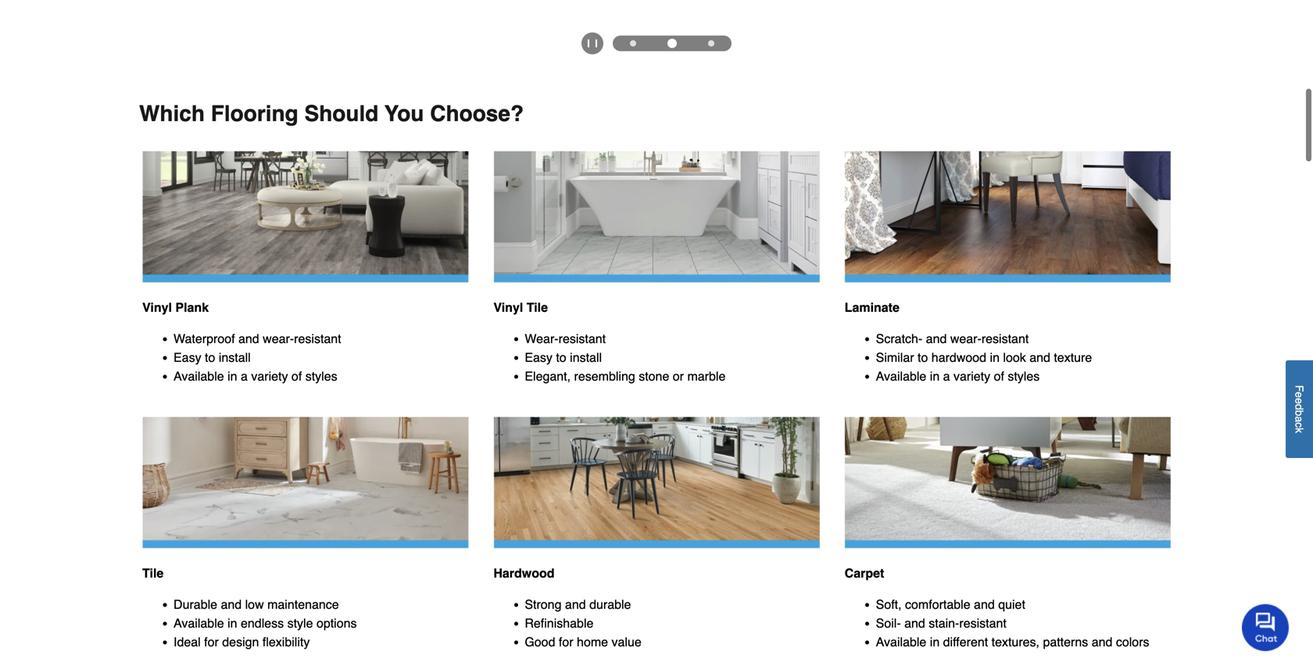 Task type: locate. For each thing, give the bounding box(es) containing it.
2 wear- from the left
[[951, 331, 982, 346]]

2 styles from the left
[[1008, 369, 1040, 383]]

1 for from the left
[[204, 635, 219, 649]]

resembling
[[574, 369, 635, 383]]

for right ideal
[[204, 635, 219, 649]]

e up b
[[1294, 398, 1306, 404]]

a kitchen with a table and three black chairs on an oak hardwood floor. image
[[494, 417, 820, 548]]

laminate
[[845, 300, 900, 315]]

k
[[1294, 428, 1306, 433]]

value
[[612, 635, 642, 649]]

1 horizontal spatial easy
[[525, 350, 553, 365]]

wear- for hardwood
[[951, 331, 982, 346]]

of
[[292, 369, 302, 383], [994, 369, 1005, 383]]

easy down waterproof on the left bottom
[[174, 350, 201, 365]]

install up resembling
[[570, 350, 602, 365]]

design
[[222, 635, 259, 649]]

styles
[[305, 369, 337, 383], [1008, 369, 1040, 383]]

0 horizontal spatial for
[[204, 635, 219, 649]]

1 horizontal spatial to
[[556, 350, 567, 365]]

wear- for install
[[263, 331, 294, 346]]

e up d
[[1294, 392, 1306, 398]]

maintenance
[[267, 597, 339, 612]]

to right similar on the bottom
[[918, 350, 928, 365]]

to inside waterproof and wear-resistant easy to install available in a variety of styles
[[205, 350, 215, 365]]

available down waterproof on the left bottom
[[174, 369, 224, 383]]

wear-
[[263, 331, 294, 346], [951, 331, 982, 346]]

strong
[[525, 597, 562, 612]]

and up hardwood
[[926, 331, 947, 346]]

for down refinishable
[[559, 635, 574, 649]]

1 install from the left
[[219, 350, 251, 365]]

options
[[317, 616, 357, 630]]

available
[[174, 369, 224, 383], [876, 369, 927, 383], [174, 616, 224, 630], [876, 635, 927, 649]]

install
[[219, 350, 251, 365], [570, 350, 602, 365]]

wear- up hardwood
[[951, 331, 982, 346]]

2 e from the top
[[1294, 398, 1306, 404]]

good
[[525, 635, 556, 649]]

scroll to item #2 element
[[652, 39, 693, 48]]

patterns
[[1043, 635, 1089, 649]]

f e e d b a c k button
[[1286, 361, 1314, 458]]

variety inside scratch- and wear-resistant similar to hardwood in look and texture available in a variety of styles
[[954, 369, 991, 383]]

colors
[[1116, 635, 1150, 649]]

and right waterproof on the left bottom
[[238, 331, 259, 346]]

stone
[[639, 369, 670, 383]]

you
[[385, 101, 424, 126]]

3 to from the left
[[918, 350, 928, 365]]

1 horizontal spatial variety
[[954, 369, 991, 383]]

1 variety from the left
[[251, 369, 288, 383]]

resistant inside waterproof and wear-resistant easy to install available in a variety of styles
[[294, 331, 341, 346]]

and inside durable and low maintenance available in endless style options ideal for design flexibility
[[221, 597, 242, 612]]

2 for from the left
[[559, 635, 574, 649]]

scroll to item #1 element
[[615, 40, 652, 46]]

to inside scratch- and wear-resistant similar to hardwood in look and texture available in a variety of styles
[[918, 350, 928, 365]]

vinyl
[[142, 300, 172, 315], [494, 300, 523, 315]]

in inside waterproof and wear-resistant easy to install available in a variety of styles
[[228, 369, 237, 383]]

install down waterproof on the left bottom
[[219, 350, 251, 365]]

f e e d b a c k
[[1294, 385, 1306, 433]]

to up the elegant,
[[556, 350, 567, 365]]

a
[[241, 369, 248, 383], [943, 369, 950, 383], [1294, 416, 1306, 423]]

0 vertical spatial tile
[[527, 300, 548, 315]]

to
[[205, 350, 215, 365], [556, 350, 567, 365], [918, 350, 928, 365]]

a living room with a white sofa, a cream and oak ottoman and gray-beige vinyl plank flooring. image
[[142, 151, 469, 283]]

0 horizontal spatial install
[[219, 350, 251, 365]]

soft, comfortable and quiet soil- and stain-resistant available in different textures, patterns and colors
[[876, 597, 1150, 649]]

0 horizontal spatial vinyl
[[142, 300, 172, 315]]

1 horizontal spatial of
[[994, 369, 1005, 383]]

install inside wear-resistant easy to install elegant, resembling stone or marble
[[570, 350, 602, 365]]

2 easy from the left
[[525, 350, 553, 365]]

1 styles from the left
[[305, 369, 337, 383]]

1 vertical spatial tile
[[142, 566, 164, 580]]

different
[[943, 635, 988, 649]]

2 horizontal spatial to
[[918, 350, 928, 365]]

vinyl for vinyl tile
[[494, 300, 523, 315]]

0 horizontal spatial a
[[241, 369, 248, 383]]

resistant inside wear-resistant easy to install elegant, resembling stone or marble
[[559, 331, 606, 346]]

0 horizontal spatial of
[[292, 369, 302, 383]]

0 horizontal spatial to
[[205, 350, 215, 365]]

available down soil-
[[876, 635, 927, 649]]

2 to from the left
[[556, 350, 567, 365]]

quiet
[[999, 597, 1026, 612]]

1 horizontal spatial install
[[570, 350, 602, 365]]

easy down the wear-
[[525, 350, 553, 365]]

1 vinyl from the left
[[142, 300, 172, 315]]

should
[[305, 101, 379, 126]]

0 horizontal spatial wear-
[[263, 331, 294, 346]]

1 horizontal spatial a
[[943, 369, 950, 383]]

and left quiet
[[974, 597, 995, 612]]

similar
[[876, 350, 914, 365]]

in down waterproof on the left bottom
[[228, 369, 237, 383]]

0 horizontal spatial easy
[[174, 350, 201, 365]]

tile
[[527, 300, 548, 315], [142, 566, 164, 580]]

in down hardwood
[[930, 369, 940, 383]]

c
[[1294, 423, 1306, 428]]

durable and low maintenance available in endless style options ideal for design flexibility
[[174, 597, 357, 649]]

install inside waterproof and wear-resistant easy to install available in a variety of styles
[[219, 350, 251, 365]]

a inside scratch- and wear-resistant similar to hardwood in look and texture available in a variety of styles
[[943, 369, 950, 383]]

endless
[[241, 616, 284, 630]]

available down durable on the bottom of the page
[[174, 616, 224, 630]]

strong and durable refinishable good for home value
[[525, 597, 642, 649]]

wear- inside waterproof and wear-resistant easy to install available in a variety of styles
[[263, 331, 294, 346]]

and left colors on the right bottom of page
[[1092, 635, 1113, 649]]

1 easy from the left
[[174, 350, 201, 365]]

flexibility
[[263, 635, 310, 649]]

in
[[990, 350, 1000, 365], [228, 369, 237, 383], [930, 369, 940, 383], [228, 616, 237, 630], [930, 635, 940, 649]]

2 of from the left
[[994, 369, 1005, 383]]

waterproof
[[174, 331, 235, 346]]

to for vinyl plank
[[205, 350, 215, 365]]

durable
[[174, 597, 217, 612]]

for
[[204, 635, 219, 649], [559, 635, 574, 649]]

1 to from the left
[[205, 350, 215, 365]]

in inside durable and low maintenance available in endless style options ideal for design flexibility
[[228, 616, 237, 630]]

refinishable
[[525, 616, 594, 630]]

2 install from the left
[[570, 350, 602, 365]]

resistant
[[294, 331, 341, 346], [559, 331, 606, 346], [982, 331, 1029, 346], [960, 616, 1007, 630]]

1 horizontal spatial wear-
[[951, 331, 982, 346]]

0 horizontal spatial variety
[[251, 369, 288, 383]]

easy
[[174, 350, 201, 365], [525, 350, 553, 365]]

2 horizontal spatial a
[[1294, 416, 1306, 423]]

1 of from the left
[[292, 369, 302, 383]]

wear-resistant easy to install elegant, resembling stone or marble
[[525, 331, 726, 383]]

in down stain-
[[930, 635, 940, 649]]

of inside waterproof and wear-resistant easy to install available in a variety of styles
[[292, 369, 302, 383]]

wear- right waterproof on the left bottom
[[263, 331, 294, 346]]

and up refinishable
[[565, 597, 586, 612]]

and
[[238, 331, 259, 346], [926, 331, 947, 346], [1030, 350, 1051, 365], [221, 597, 242, 612], [565, 597, 586, 612], [974, 597, 995, 612], [905, 616, 926, 630], [1092, 635, 1113, 649]]

texture
[[1054, 350, 1093, 365]]

easy inside waterproof and wear-resistant easy to install available in a variety of styles
[[174, 350, 201, 365]]

available inside scratch- and wear-resistant similar to hardwood in look and texture available in a variety of styles
[[876, 369, 927, 383]]

available inside durable and low maintenance available in endless style options ideal for design flexibility
[[174, 616, 224, 630]]

e
[[1294, 392, 1306, 398], [1294, 398, 1306, 404]]

1 horizontal spatial for
[[559, 635, 574, 649]]

0 horizontal spatial tile
[[142, 566, 164, 580]]

chat invite button image
[[1242, 604, 1290, 651]]

to down waterproof on the left bottom
[[205, 350, 215, 365]]

which flooring should you choose?
[[139, 101, 524, 126]]

carpet
[[845, 566, 885, 580]]

wear-
[[525, 331, 559, 346]]

1 wear- from the left
[[263, 331, 294, 346]]

vinyl tile
[[494, 300, 548, 315]]

2 vinyl from the left
[[494, 300, 523, 315]]

1 horizontal spatial styles
[[1008, 369, 1040, 383]]

scroll to item #3 element
[[693, 40, 730, 46]]

0 horizontal spatial styles
[[305, 369, 337, 383]]

1 horizontal spatial vinyl
[[494, 300, 523, 315]]

variety
[[251, 369, 288, 383], [954, 369, 991, 383]]

ideal
[[174, 635, 201, 649]]

in up design
[[228, 616, 237, 630]]

wear- inside scratch- and wear-resistant similar to hardwood in look and texture available in a variety of styles
[[951, 331, 982, 346]]

2 variety from the left
[[954, 369, 991, 383]]

and left low
[[221, 597, 242, 612]]

available down similar on the bottom
[[876, 369, 927, 383]]



Task type: describe. For each thing, give the bounding box(es) containing it.
and right soil-
[[905, 616, 926, 630]]

style
[[287, 616, 313, 630]]

b
[[1294, 410, 1306, 416]]

and inside waterproof and wear-resistant easy to install available in a variety of styles
[[238, 331, 259, 346]]

a inside button
[[1294, 416, 1306, 423]]

home
[[577, 635, 608, 649]]

choose?
[[430, 101, 524, 126]]

soil-
[[876, 616, 901, 630]]

a bathroom with a freestanding white bathtub and gray vinyl tile flooring. image
[[494, 151, 820, 283]]

plank
[[175, 300, 209, 315]]

of inside scratch- and wear-resistant similar to hardwood in look and texture available in a variety of styles
[[994, 369, 1005, 383]]

stain-
[[929, 616, 960, 630]]

scratch- and wear-resistant similar to hardwood in look and texture available in a variety of styles
[[876, 331, 1093, 383]]

resistant inside soft, comfortable and quiet soil- and stain-resistant available in different textures, patterns and colors
[[960, 616, 1007, 630]]

in left the look
[[990, 350, 1000, 365]]

waterproof and wear-resistant easy to install available in a variety of styles
[[174, 331, 341, 383]]

to for laminate
[[918, 350, 928, 365]]

or
[[673, 369, 684, 383]]

for inside durable and low maintenance available in endless style options ideal for design flexibility
[[204, 635, 219, 649]]

easy inside wear-resistant easy to install elegant, resembling stone or marble
[[525, 350, 553, 365]]

styles inside scratch- and wear-resistant similar to hardwood in look and texture available in a variety of styles
[[1008, 369, 1040, 383]]

f
[[1294, 385, 1306, 392]]

available inside waterproof and wear-resistant easy to install available in a variety of styles
[[174, 369, 224, 383]]

a inside waterproof and wear-resistant easy to install available in a variety of styles
[[241, 369, 248, 383]]

durable
[[590, 597, 631, 612]]

low
[[245, 597, 264, 612]]

scratch-
[[876, 331, 923, 346]]

hardwood
[[932, 350, 987, 365]]

variety inside waterproof and wear-resistant easy to install available in a variety of styles
[[251, 369, 288, 383]]

in inside soft, comfortable and quiet soil- and stain-resistant available in different textures, patterns and colors
[[930, 635, 940, 649]]

comfortable
[[905, 597, 971, 612]]

look
[[1004, 350, 1026, 365]]

available inside soft, comfortable and quiet soil- and stain-resistant available in different textures, patterns and colors
[[876, 635, 927, 649]]

resistant inside scratch- and wear-resistant similar to hardwood in look and texture available in a variety of styles
[[982, 331, 1029, 346]]

which
[[139, 101, 205, 126]]

vinyl plank
[[142, 300, 209, 315]]

1 e from the top
[[1294, 392, 1306, 398]]

soft,
[[876, 597, 902, 612]]

styles inside waterproof and wear-resistant easy to install available in a variety of styles
[[305, 369, 337, 383]]

a bathroom with an oak vanity, white and gray marble-look tile flooring and a freestanding bathtub. image
[[142, 417, 469, 548]]

a living room with chairs and a wire basket of dog toys on plush white carpet. image
[[845, 417, 1171, 548]]

vinyl for vinyl plank
[[142, 300, 172, 315]]

elegant,
[[525, 369, 571, 383]]

and inside strong and durable refinishable good for home value
[[565, 597, 586, 612]]

to inside wear-resistant easy to install elegant, resembling stone or marble
[[556, 350, 567, 365]]

hardwood
[[494, 566, 555, 580]]

1 horizontal spatial tile
[[527, 300, 548, 315]]

textures,
[[992, 635, 1040, 649]]

flooring
[[211, 101, 298, 126]]

for inside strong and durable refinishable good for home value
[[559, 635, 574, 649]]

marble
[[688, 369, 726, 383]]

an office with medium-brown wood plank laminate flooring. image
[[845, 151, 1171, 283]]

d
[[1294, 404, 1306, 410]]

and right the look
[[1030, 350, 1051, 365]]



Task type: vqa. For each thing, say whether or not it's contained in the screenshot.
(1- associated with Ultra
no



